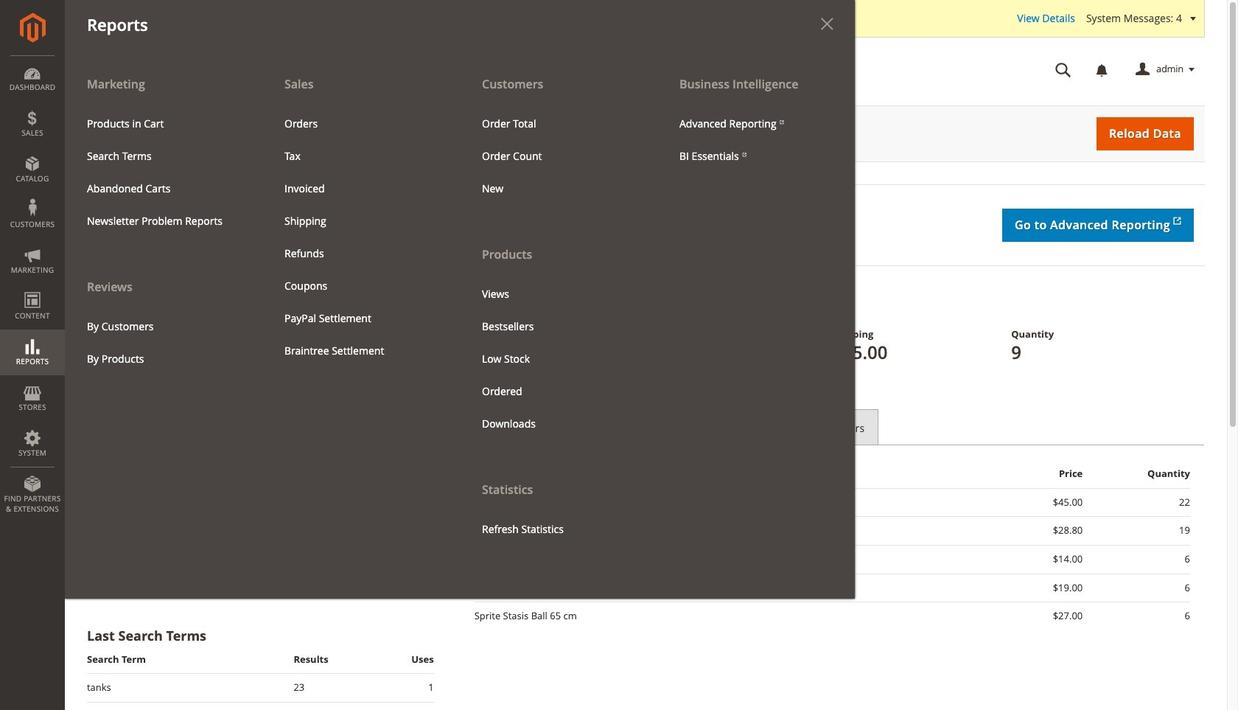 Task type: locate. For each thing, give the bounding box(es) containing it.
menu
[[65, 68, 855, 599], [65, 68, 262, 375], [460, 68, 658, 545], [76, 107, 251, 237], [274, 107, 449, 367], [471, 107, 647, 205], [669, 107, 844, 172], [471, 278, 647, 440], [76, 310, 251, 375]]

menu bar
[[0, 0, 855, 599]]



Task type: describe. For each thing, give the bounding box(es) containing it.
magento admin panel image
[[20, 13, 45, 43]]



Task type: vqa. For each thing, say whether or not it's contained in the screenshot.
MENU
yes



